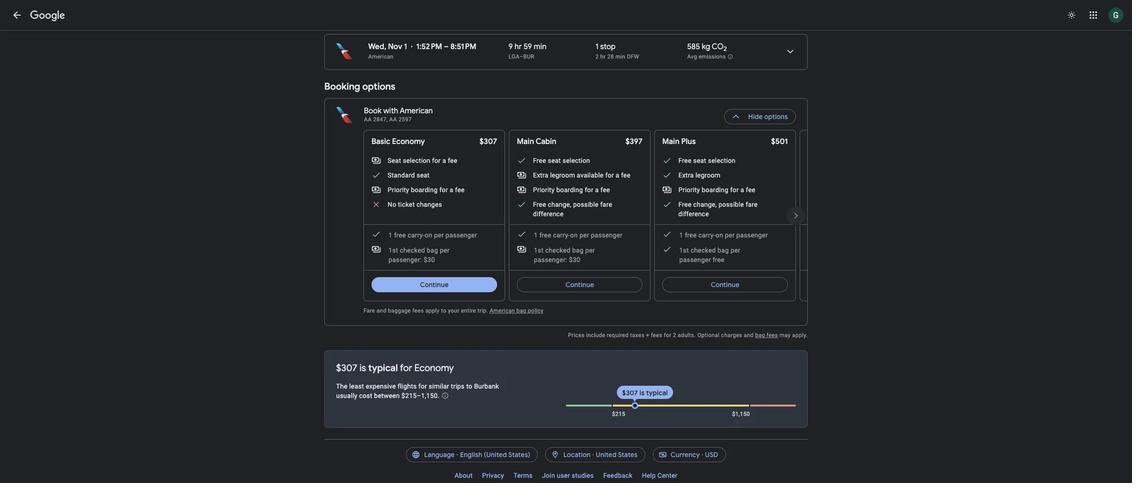Task type: describe. For each thing, give the bounding box(es) containing it.
avg emissions
[[688, 53, 726, 60]]

possible for main cabin
[[573, 201, 599, 208]]

dfw
[[627, 53, 640, 60]]

min inside 1 stop 2 hr 28 min dfw
[[616, 53, 626, 60]]

basic economy
[[372, 137, 425, 146]]

continue for main cabin
[[566, 281, 594, 289]]

0 horizontal spatial –
[[444, 42, 449, 51]]

1 for main cabin
[[534, 231, 538, 239]]

2597
[[399, 116, 412, 123]]

free for cabin
[[540, 231, 552, 239]]

terms link
[[509, 468, 538, 483]]

passenger: for economy
[[389, 256, 422, 264]]

Departure time: 1:52 PM. text field
[[417, 42, 442, 51]]

join user studies link
[[538, 468, 599, 483]]

avg
[[688, 53, 698, 60]]

free seat selection for main cabin
[[533, 157, 590, 164]]

1st for economy
[[389, 247, 398, 254]]

1st checked bag per passenger free
[[680, 247, 741, 264]]

to inside the least expensive flights for similar trips to burbank usually cost between $215–1,150.
[[467, 383, 473, 390]]

1 continue button from the left
[[372, 274, 497, 296]]

about link
[[450, 468, 478, 483]]

no ticket changes
[[388, 201, 442, 208]]

1:52 pm – 8:51 pm
[[417, 42, 477, 51]]

1 free carry-on per passenger for main cabin
[[534, 231, 623, 239]]

no
[[388, 201, 397, 208]]

passenger: for cabin
[[534, 256, 568, 264]]

585 kg co 2
[[688, 42, 727, 53]]

difference for main plus
[[679, 210, 709, 218]]

ticket
[[398, 201, 415, 208]]

+
[[646, 332, 650, 339]]

lga
[[509, 53, 520, 60]]

priority boarding for a fee for main cabin
[[533, 186, 610, 194]]

learn more about price insights image
[[442, 392, 449, 400]]

cost
[[359, 392, 373, 400]]

$215
[[612, 411, 626, 418]]

nov
[[388, 42, 402, 51]]

2 aa from the left
[[390, 116, 397, 123]]

standard seat
[[388, 171, 430, 179]]

0 vertical spatial economy
[[392, 137, 425, 146]]

language
[[424, 451, 455, 459]]

prices
[[568, 332, 585, 339]]

passenger for $307
[[446, 231, 477, 239]]

least
[[349, 383, 364, 390]]

english (united states)
[[460, 451, 531, 459]]

continue button for main plus
[[663, 274, 788, 296]]

include
[[586, 332, 606, 339]]

hide
[[749, 112, 763, 121]]

0 horizontal spatial and
[[377, 308, 387, 314]]

for inside the least expensive flights for similar trips to burbank usually cost between $215–1,150.
[[419, 383, 427, 390]]

fare
[[364, 308, 375, 314]]

$30 for basic economy
[[424, 256, 435, 264]]

user
[[557, 472, 570, 479]]

join user studies
[[542, 472, 594, 479]]

$215–1,150.
[[402, 392, 440, 400]]

apply.
[[793, 332, 808, 339]]

$307 for $307 is typical for economy
[[336, 362, 358, 374]]

Arrival time: 8:51 PM. text field
[[451, 42, 477, 51]]

on for cabin
[[571, 231, 578, 239]]

boarding for basic economy
[[411, 186, 438, 194]]

basic
[[372, 137, 391, 146]]

center
[[658, 472, 678, 479]]

bag fees button
[[756, 332, 778, 339]]

standard
[[388, 171, 415, 179]]

prices include required taxes + fees for 2 adults. optional charges and bag fees may apply.
[[568, 332, 808, 339]]

main plus
[[663, 137, 696, 146]]

united states
[[596, 451, 638, 459]]

carry- for main plus
[[699, 231, 716, 239]]

0 horizontal spatial seat
[[417, 171, 430, 179]]

1 for main plus
[[680, 231, 684, 239]]

typical for $307 is typical
[[647, 389, 668, 397]]

a for main plus
[[741, 186, 745, 194]]

fare for $501
[[746, 201, 758, 208]]

a for main cabin
[[595, 186, 599, 194]]

first checked bag costs 30 us dollars per passenger element for cabin
[[517, 245, 628, 265]]

charges
[[722, 332, 743, 339]]

usually
[[336, 392, 358, 400]]

$30 for main cabin
[[569, 256, 581, 264]]

with
[[384, 106, 398, 116]]

change, for main cabin
[[548, 201, 572, 208]]

continue for main plus
[[711, 281, 740, 289]]

$307 for $307
[[480, 137, 497, 146]]

american inside book with american aa 2847, aa 2597
[[400, 106, 433, 116]]

stop
[[601, 42, 616, 51]]

priority for cabin
[[533, 186, 555, 194]]

studies
[[572, 472, 594, 479]]

help
[[642, 472, 656, 479]]

states
[[618, 451, 638, 459]]

0 vertical spatial to
[[441, 308, 447, 314]]

extra legroom available for a fee
[[533, 171, 631, 179]]

per inside 1st checked bag per passenger free
[[731, 247, 741, 254]]

1 free carry-on per passenger for basic economy
[[389, 231, 477, 239]]

flights
[[398, 383, 417, 390]]

0 vertical spatial american
[[368, 53, 394, 60]]

privacy
[[482, 472, 504, 479]]

booking
[[325, 81, 360, 93]]

priority boarding for a fee for main plus
[[679, 186, 756, 194]]

american bag policy link
[[490, 308, 544, 314]]

options for booking options
[[363, 81, 396, 93]]

free for plus
[[685, 231, 697, 239]]

59
[[524, 42, 532, 51]]

passenger inside 1st checked bag per passenger free
[[680, 256, 711, 264]]

legroom for main plus
[[696, 171, 721, 179]]

$397
[[626, 137, 643, 146]]

1st for plus
[[680, 247, 689, 254]]

typical for $307 is typical for economy
[[369, 362, 398, 374]]

boarding for main plus
[[702, 186, 729, 194]]

$307 is typical
[[623, 389, 668, 397]]

bur
[[524, 53, 535, 60]]

carry- for main cabin
[[553, 231, 571, 239]]

1 horizontal spatial fees
[[651, 332, 663, 339]]

1 selection from the left
[[403, 157, 431, 164]]

feedback
[[604, 472, 633, 479]]

1 stop 2 hr 28 min dfw
[[596, 42, 640, 60]]

carry- for basic economy
[[408, 231, 425, 239]]

free for economy
[[394, 231, 406, 239]]

2847,
[[373, 116, 388, 123]]

fare for $397
[[601, 201, 613, 208]]

the
[[336, 383, 348, 390]]

terms
[[514, 472, 533, 479]]

wed,
[[368, 42, 387, 51]]

hide options button
[[725, 105, 796, 128]]

main for main plus
[[663, 137, 680, 146]]

passenger for $501
[[737, 231, 768, 239]]

extra for cabin
[[533, 171, 549, 179]]

similar
[[429, 383, 449, 390]]

boarding for main cabin
[[557, 186, 583, 194]]

optional
[[698, 332, 720, 339]]

join
[[542, 472, 555, 479]]

location
[[564, 451, 591, 459]]

main for main cabin
[[517, 137, 534, 146]]

checked for cabin
[[546, 247, 571, 254]]

change appearance image
[[1061, 4, 1084, 26]]

1 continue from the left
[[420, 281, 449, 289]]

usd
[[706, 451, 719, 459]]

total duration 9 hr 59 min. element
[[509, 42, 596, 53]]

english
[[460, 451, 483, 459]]

policy
[[528, 308, 544, 314]]

1st for cabin
[[534, 247, 544, 254]]

seat
[[388, 157, 401, 164]]

possible for main plus
[[719, 201, 744, 208]]

privacy link
[[478, 468, 509, 483]]

min inside 9 hr 59 min lga – bur
[[534, 42, 547, 51]]

continue button for main cabin
[[517, 274, 643, 296]]

trip.
[[478, 308, 488, 314]]



Task type: vqa. For each thing, say whether or not it's contained in the screenshot.
Privacy button
no



Task type: locate. For each thing, give the bounding box(es) containing it.
about
[[455, 472, 473, 479]]

1 fare from the left
[[601, 201, 613, 208]]

priority
[[388, 186, 410, 194], [533, 186, 555, 194], [679, 186, 700, 194]]

2
[[724, 45, 727, 53], [596, 53, 599, 60], [673, 332, 677, 339]]

fees left the may
[[767, 332, 778, 339]]

american up 2597
[[400, 106, 433, 116]]

fare left next image at right
[[746, 201, 758, 208]]

0 vertical spatial and
[[377, 308, 387, 314]]

between
[[374, 392, 400, 400]]

1 change, from the left
[[548, 201, 572, 208]]

first checked bag costs 30 us dollars per passenger element for economy
[[372, 245, 482, 265]]

2 vertical spatial $307
[[623, 389, 638, 397]]

1 horizontal spatial fare
[[746, 201, 758, 208]]

0 horizontal spatial extra
[[533, 171, 549, 179]]

3 continue from the left
[[711, 281, 740, 289]]

2 horizontal spatial 1 free carry-on per passenger
[[680, 231, 768, 239]]

0 horizontal spatial change,
[[548, 201, 572, 208]]

bag for main cabin
[[573, 247, 584, 254]]

wed, nov 1
[[368, 42, 407, 51]]

3 priority boarding for a fee from the left
[[679, 186, 756, 194]]

aa down with
[[390, 116, 397, 123]]

united
[[596, 451, 617, 459]]

1 1st from the left
[[389, 247, 398, 254]]

kg
[[702, 42, 711, 51]]

your
[[448, 308, 460, 314]]

selection for main plus
[[708, 157, 736, 164]]

0 vertical spatial options
[[363, 81, 396, 93]]

1 checked from the left
[[400, 247, 425, 254]]

legroom down plus
[[696, 171, 721, 179]]

fees
[[413, 308, 424, 314], [651, 332, 663, 339], [767, 332, 778, 339]]

1 horizontal spatial main
[[663, 137, 680, 146]]

1 horizontal spatial and
[[744, 332, 754, 339]]

1 vertical spatial min
[[616, 53, 626, 60]]

main left plus
[[663, 137, 680, 146]]

apply
[[426, 308, 440, 314]]

1 vertical spatial hr
[[601, 53, 606, 60]]

flight details. departing flight on wednesday, november 1. leaves laguardia airport at 1:52 pm on wednesday, november 1 and arrives at hollywood burbank airport at 8:51 pm on wednesday, november 1. image
[[779, 40, 802, 63]]

0 horizontal spatial typical
[[369, 362, 398, 374]]

1 passenger: from the left
[[389, 256, 422, 264]]

1 main from the left
[[517, 137, 534, 146]]

1 free seat selection from the left
[[533, 157, 590, 164]]

1st checked bag per passenger: for basic economy
[[389, 247, 450, 264]]

checked
[[400, 247, 425, 254], [546, 247, 571, 254], [691, 247, 716, 254]]

1 horizontal spatial boarding
[[557, 186, 583, 194]]

the least expensive flights for similar trips to burbank usually cost between $215–1,150.
[[336, 383, 499, 400]]

0 vertical spatial 2
[[724, 45, 727, 53]]

1 horizontal spatial checked
[[546, 247, 571, 254]]

2 inside 1 stop 2 hr 28 min dfw
[[596, 53, 599, 60]]

0 horizontal spatial continue button
[[372, 274, 497, 296]]

2 boarding from the left
[[557, 186, 583, 194]]

priority down extra legroom available for a fee
[[533, 186, 555, 194]]

1st checked bag per passenger:
[[389, 247, 450, 264], [534, 247, 595, 264]]

hr left 28
[[601, 53, 606, 60]]

1 free carry-on per passenger for main plus
[[680, 231, 768, 239]]

3 1st from the left
[[680, 247, 689, 254]]

1 1st checked bag per passenger: from the left
[[389, 247, 450, 264]]

2 horizontal spatial 2
[[724, 45, 727, 53]]

options inside "dropdown button"
[[765, 112, 788, 121]]

3 carry- from the left
[[699, 231, 716, 239]]

1 horizontal spatial seat
[[548, 157, 561, 164]]

priority boarding for a fee down extra legroom on the top right of page
[[679, 186, 756, 194]]

extra down main cabin
[[533, 171, 549, 179]]

changes
[[417, 201, 442, 208]]

bag for main plus
[[718, 247, 729, 254]]

priority for economy
[[388, 186, 410, 194]]

to
[[441, 308, 447, 314], [467, 383, 473, 390]]

feedback link
[[599, 468, 638, 483]]

possible down extra legroom on the top right of page
[[719, 201, 744, 208]]

2 vertical spatial american
[[490, 308, 515, 314]]

difference for main cabin
[[533, 210, 564, 218]]

fees left apply
[[413, 308, 424, 314]]

0 vertical spatial min
[[534, 42, 547, 51]]

aa down book
[[364, 116, 372, 123]]

extra down plus
[[679, 171, 694, 179]]

free seat selection for main plus
[[679, 157, 736, 164]]

1 horizontal spatial $30
[[569, 256, 581, 264]]

2 possible from the left
[[719, 201, 744, 208]]

legroom for main cabin
[[550, 171, 575, 179]]

2 legroom from the left
[[696, 171, 721, 179]]

free inside 1st checked bag per passenger free
[[713, 256, 725, 264]]

layover (1 of 1) is a 2 hr 28 min layover at dallas/fort worth international airport in dallas. element
[[596, 53, 683, 60]]

continue
[[420, 281, 449, 289], [566, 281, 594, 289], [711, 281, 740, 289]]

1 possible from the left
[[573, 201, 599, 208]]

main
[[517, 137, 534, 146], [663, 137, 680, 146]]

1 horizontal spatial aa
[[390, 116, 397, 123]]

1 horizontal spatial change,
[[694, 201, 717, 208]]

min
[[534, 42, 547, 51], [616, 53, 626, 60]]

expensive
[[366, 383, 396, 390]]

0 horizontal spatial $30
[[424, 256, 435, 264]]

1 vertical spatial economy
[[415, 362, 454, 374]]

8:51 pm
[[451, 42, 477, 51]]

3 1 free carry-on per passenger from the left
[[680, 231, 768, 239]]

0 horizontal spatial carry-
[[408, 231, 425, 239]]

0 horizontal spatial main
[[517, 137, 534, 146]]

1 horizontal spatial to
[[467, 383, 473, 390]]

0 vertical spatial $307
[[480, 137, 497, 146]]

2 1st checked bag per passenger: from the left
[[534, 247, 595, 264]]

free change, possible fare difference for cabin
[[533, 201, 613, 218]]

selection up extra legroom available for a fee
[[563, 157, 590, 164]]

fee
[[448, 157, 458, 164], [621, 171, 631, 179], [455, 186, 465, 194], [601, 186, 610, 194], [746, 186, 756, 194]]

1 horizontal spatial –
[[520, 53, 524, 60]]

boarding down extra legroom available for a fee
[[557, 186, 583, 194]]

1
[[404, 42, 407, 51], [596, 42, 599, 51], [389, 231, 393, 239], [534, 231, 538, 239], [680, 231, 684, 239]]

carry-
[[408, 231, 425, 239], [553, 231, 571, 239], [699, 231, 716, 239]]

options
[[363, 81, 396, 93], [765, 112, 788, 121]]

0 horizontal spatial passenger:
[[389, 256, 422, 264]]

free seat selection
[[533, 157, 590, 164], [679, 157, 736, 164]]

boarding down extra legroom on the top right of page
[[702, 186, 729, 194]]

1 horizontal spatial first checked bag costs 30 us dollars per passenger element
[[517, 245, 628, 265]]

1 difference from the left
[[533, 210, 564, 218]]

taxes
[[631, 332, 645, 339]]

1st checked bag per passenger: for main cabin
[[534, 247, 595, 264]]

1 horizontal spatial american
[[400, 106, 433, 116]]

min right the '59'
[[534, 42, 547, 51]]

may
[[780, 332, 791, 339]]

change, for main plus
[[694, 201, 717, 208]]

seat
[[548, 157, 561, 164], [694, 157, 707, 164], [417, 171, 430, 179]]

$1,150
[[733, 411, 750, 418]]

2 horizontal spatial american
[[490, 308, 515, 314]]

2 inside 585 kg co 2
[[724, 45, 727, 53]]

economy down 2597
[[392, 137, 425, 146]]

hr right 9
[[515, 42, 522, 51]]

checked for economy
[[400, 247, 425, 254]]

possible down extra legroom available for a fee
[[573, 201, 599, 208]]

3 priority from the left
[[679, 186, 700, 194]]

options for hide options
[[765, 112, 788, 121]]

1 horizontal spatial free change, possible fare difference
[[679, 201, 758, 218]]

bag for basic economy
[[427, 247, 438, 254]]

1 carry- from the left
[[408, 231, 425, 239]]

1 horizontal spatial legroom
[[696, 171, 721, 179]]

2 passenger: from the left
[[534, 256, 568, 264]]

0 horizontal spatial possible
[[573, 201, 599, 208]]

1 vertical spatial american
[[400, 106, 433, 116]]

1 horizontal spatial options
[[765, 112, 788, 121]]

1 vertical spatial –
[[520, 53, 524, 60]]

1 horizontal spatial priority boarding for a fee
[[533, 186, 610, 194]]

fee for basic economy
[[455, 186, 465, 194]]

free change, possible fare difference down extra legroom available for a fee
[[533, 201, 613, 218]]

2 free change, possible fare difference from the left
[[679, 201, 758, 218]]

1 horizontal spatial typical
[[647, 389, 668, 397]]

and right the charges
[[744, 332, 754, 339]]

Flight numbers AA 2847, AA 2597 text field
[[364, 116, 412, 123]]

0 horizontal spatial to
[[441, 308, 447, 314]]

3 boarding from the left
[[702, 186, 729, 194]]

seat up extra legroom on the top right of page
[[694, 157, 707, 164]]

passenger for $397
[[591, 231, 623, 239]]

currency
[[671, 451, 700, 459]]

1 vertical spatial and
[[744, 332, 754, 339]]

2 horizontal spatial seat
[[694, 157, 707, 164]]

1 stop flight. element
[[596, 42, 616, 53]]

trips
[[451, 383, 465, 390]]

0 horizontal spatial checked
[[400, 247, 425, 254]]

0 horizontal spatial fees
[[413, 308, 424, 314]]

3 continue button from the left
[[663, 274, 788, 296]]

to left your
[[441, 308, 447, 314]]

1 free change, possible fare difference from the left
[[533, 201, 613, 218]]

options up book
[[363, 81, 396, 93]]

1 horizontal spatial $307
[[480, 137, 497, 146]]

selection up extra legroom on the top right of page
[[708, 157, 736, 164]]

0 horizontal spatial min
[[534, 42, 547, 51]]

1 horizontal spatial 1st
[[534, 247, 544, 254]]

a for basic economy
[[450, 186, 454, 194]]

1 for basic economy
[[389, 231, 393, 239]]

0 horizontal spatial difference
[[533, 210, 564, 218]]

options right hide
[[765, 112, 788, 121]]

(united
[[484, 451, 507, 459]]

0 vertical spatial –
[[444, 42, 449, 51]]

0 horizontal spatial priority
[[388, 186, 410, 194]]

hr inside 9 hr 59 min lga – bur
[[515, 42, 522, 51]]

priority boarding for a fee up changes on the left top
[[388, 186, 465, 194]]

change, down extra legroom available for a fee
[[548, 201, 572, 208]]

1 horizontal spatial possible
[[719, 201, 744, 208]]

0 horizontal spatial options
[[363, 81, 396, 93]]

checked for plus
[[691, 247, 716, 254]]

free seat selection down cabin
[[533, 157, 590, 164]]

0 horizontal spatial legroom
[[550, 171, 575, 179]]

passenger
[[446, 231, 477, 239], [591, 231, 623, 239], [737, 231, 768, 239], [680, 256, 711, 264]]

free seat selection up extra legroom on the top right of page
[[679, 157, 736, 164]]

adults.
[[678, 332, 696, 339]]

seat for main cabin
[[548, 157, 561, 164]]

2 horizontal spatial priority boarding for a fee
[[679, 186, 756, 194]]

burbank
[[474, 383, 499, 390]]

0 horizontal spatial 2
[[596, 53, 599, 60]]

priority boarding for a fee
[[388, 186, 465, 194], [533, 186, 610, 194], [679, 186, 756, 194]]

1 priority boarding for a fee from the left
[[388, 186, 465, 194]]

first checked bag per passenger is free element
[[663, 245, 773, 265]]

entire
[[461, 308, 476, 314]]

2 1 free carry-on per passenger from the left
[[534, 231, 623, 239]]

0 horizontal spatial aa
[[364, 116, 372, 123]]

1 vertical spatial to
[[467, 383, 473, 390]]

2 carry- from the left
[[553, 231, 571, 239]]

priority boarding for a fee down extra legroom available for a fee
[[533, 186, 610, 194]]

0 horizontal spatial $307
[[336, 362, 358, 374]]

2 $30 from the left
[[569, 256, 581, 264]]

0 horizontal spatial hr
[[515, 42, 522, 51]]

0 horizontal spatial free change, possible fare difference
[[533, 201, 613, 218]]

seat selection for a fee
[[388, 157, 458, 164]]

difference
[[533, 210, 564, 218], [679, 210, 709, 218]]

priority down "standard"
[[388, 186, 410, 194]]

2 up emissions
[[724, 45, 727, 53]]

2 priority from the left
[[533, 186, 555, 194]]

selection for main cabin
[[563, 157, 590, 164]]

baggage
[[388, 308, 411, 314]]

extra
[[533, 171, 549, 179], [679, 171, 694, 179]]

on for economy
[[425, 231, 433, 239]]

states)
[[509, 451, 531, 459]]

3 checked from the left
[[691, 247, 716, 254]]

1 1 free carry-on per passenger from the left
[[389, 231, 477, 239]]

go back image
[[11, 9, 23, 21]]

1 vertical spatial 2
[[596, 53, 599, 60]]

1 legroom from the left
[[550, 171, 575, 179]]

2 down 1 stop flight. element
[[596, 53, 599, 60]]

priority down extra legroom on the top right of page
[[679, 186, 700, 194]]

1 first checked bag costs 30 us dollars per passenger element from the left
[[372, 245, 482, 265]]

–
[[444, 42, 449, 51], [520, 53, 524, 60]]

seat down cabin
[[548, 157, 561, 164]]

1 horizontal spatial continue button
[[517, 274, 643, 296]]

american down 'wed,'
[[368, 53, 394, 60]]

required
[[607, 332, 629, 339]]

2 main from the left
[[663, 137, 680, 146]]

1 horizontal spatial difference
[[679, 210, 709, 218]]

2 change, from the left
[[694, 201, 717, 208]]

0 horizontal spatial continue
[[420, 281, 449, 289]]

seat for main plus
[[694, 157, 707, 164]]

2 horizontal spatial continue button
[[663, 274, 788, 296]]

$307 for $307 is typical
[[623, 389, 638, 397]]

1 horizontal spatial 2
[[673, 332, 677, 339]]

help center link
[[638, 468, 683, 483]]

american right trip.
[[490, 308, 515, 314]]

$501
[[772, 137, 788, 146]]

booking options
[[325, 81, 396, 93]]

emissions
[[699, 53, 726, 60]]

economy up similar
[[415, 362, 454, 374]]

2 fare from the left
[[746, 201, 758, 208]]

fee for main cabin
[[601, 186, 610, 194]]

main left cabin
[[517, 137, 534, 146]]

selection
[[403, 157, 431, 164], [563, 157, 590, 164], [708, 157, 736, 164]]

2 horizontal spatial continue
[[711, 281, 740, 289]]

co
[[712, 42, 724, 51]]

legroom left 'available'
[[550, 171, 575, 179]]

2 difference from the left
[[679, 210, 709, 218]]

seat down seat selection for a fee
[[417, 171, 430, 179]]

585
[[688, 42, 700, 51]]

– inside 9 hr 59 min lga – bur
[[520, 53, 524, 60]]

free
[[533, 157, 546, 164], [679, 157, 692, 164], [533, 201, 546, 208], [679, 201, 692, 208]]

1st
[[389, 247, 398, 254], [534, 247, 544, 254], [680, 247, 689, 254]]

2 checked from the left
[[546, 247, 571, 254]]

free change, possible fare difference for plus
[[679, 201, 758, 218]]

min right 28
[[616, 53, 626, 60]]

1 horizontal spatial selection
[[563, 157, 590, 164]]

fees right +
[[651, 332, 663, 339]]

departing flight on wednesday, november 1. leaves laguardia airport at 1:52 pm on wednesday, november 1 and arrives at hollywood burbank airport at 8:51 pm on wednesday, november 1. element
[[368, 42, 477, 51]]

checked inside 1st checked bag per passenger free
[[691, 247, 716, 254]]

2 horizontal spatial fees
[[767, 332, 778, 339]]

0 horizontal spatial free seat selection
[[533, 157, 590, 164]]

1 inside 1 stop 2 hr 28 min dfw
[[596, 42, 599, 51]]

1 horizontal spatial passenger:
[[534, 256, 568, 264]]

2 on from the left
[[571, 231, 578, 239]]

2 horizontal spatial 1st
[[680, 247, 689, 254]]

1 on from the left
[[425, 231, 433, 239]]

1 horizontal spatial 1 free carry-on per passenger
[[534, 231, 623, 239]]

fare down 'available'
[[601, 201, 613, 208]]

hr inside 1 stop 2 hr 28 min dfw
[[601, 53, 606, 60]]

3 on from the left
[[716, 231, 724, 239]]

change, down extra legroom on the top right of page
[[694, 201, 717, 208]]

and right fare
[[377, 308, 387, 314]]

selection up standard seat
[[403, 157, 431, 164]]

cabin
[[536, 137, 557, 146]]

1 horizontal spatial free seat selection
[[679, 157, 736, 164]]

0 vertical spatial typical
[[369, 362, 398, 374]]

1 horizontal spatial on
[[571, 231, 578, 239]]

2 horizontal spatial boarding
[[702, 186, 729, 194]]

2 horizontal spatial on
[[716, 231, 724, 239]]

1 horizontal spatial continue
[[566, 281, 594, 289]]

1 $30 from the left
[[424, 256, 435, 264]]

extra legroom
[[679, 171, 721, 179]]

fee for main plus
[[746, 186, 756, 194]]

bag
[[427, 247, 438, 254], [573, 247, 584, 254], [718, 247, 729, 254], [517, 308, 527, 314], [756, 332, 766, 339]]

1 horizontal spatial 1st checked bag per passenger:
[[534, 247, 595, 264]]

plus
[[682, 137, 696, 146]]

2 left adults.
[[673, 332, 677, 339]]

0 horizontal spatial fare
[[601, 201, 613, 208]]

2 priority boarding for a fee from the left
[[533, 186, 610, 194]]

is for $307 is typical for economy
[[360, 362, 366, 374]]

2 selection from the left
[[563, 157, 590, 164]]

3 selection from the left
[[708, 157, 736, 164]]

1 aa from the left
[[364, 116, 372, 123]]

2 continue from the left
[[566, 281, 594, 289]]

typical
[[369, 362, 398, 374], [647, 389, 668, 397]]

0 vertical spatial hr
[[515, 42, 522, 51]]

1 priority from the left
[[388, 186, 410, 194]]

2 extra from the left
[[679, 171, 694, 179]]

1:52 pm
[[417, 42, 442, 51]]

1 free carry-on per passenger
[[389, 231, 477, 239], [534, 231, 623, 239], [680, 231, 768, 239]]

boarding up changes on the left top
[[411, 186, 438, 194]]

help center
[[642, 472, 678, 479]]

book
[[364, 106, 382, 116]]

2 1st from the left
[[534, 247, 544, 254]]

bag inside 1st checked bag per passenger free
[[718, 247, 729, 254]]

priority boarding for a fee for basic economy
[[388, 186, 465, 194]]

1 vertical spatial options
[[765, 112, 788, 121]]

0 horizontal spatial is
[[360, 362, 366, 374]]

on for plus
[[716, 231, 724, 239]]

priority for plus
[[679, 186, 700, 194]]

$307 is typical for economy
[[336, 362, 454, 374]]

to right trips
[[467, 383, 473, 390]]

1st inside 1st checked bag per passenger free
[[680, 247, 689, 254]]

0 horizontal spatial 1st
[[389, 247, 398, 254]]

1 boarding from the left
[[411, 186, 438, 194]]

extra for plus
[[679, 171, 694, 179]]

american
[[368, 53, 394, 60], [400, 106, 433, 116], [490, 308, 515, 314]]

is for $307 is typical
[[640, 389, 645, 397]]

2 first checked bag costs 30 us dollars per passenger element from the left
[[517, 245, 628, 265]]

free change, possible fare difference down extra legroom on the top right of page
[[679, 201, 758, 218]]

$30
[[424, 256, 435, 264], [569, 256, 581, 264]]

1 extra from the left
[[533, 171, 549, 179]]

0 horizontal spatial american
[[368, 53, 394, 60]]

next image
[[785, 204, 808, 227]]

1 horizontal spatial extra
[[679, 171, 694, 179]]

2 vertical spatial 2
[[673, 332, 677, 339]]

0 horizontal spatial boarding
[[411, 186, 438, 194]]

9
[[509, 42, 513, 51]]

2 free seat selection from the left
[[679, 157, 736, 164]]

2 continue button from the left
[[517, 274, 643, 296]]

book with american aa 2847, aa 2597
[[364, 106, 433, 123]]

2 horizontal spatial carry-
[[699, 231, 716, 239]]

1 horizontal spatial hr
[[601, 53, 606, 60]]

first checked bag costs 30 us dollars per passenger element
[[372, 245, 482, 265], [517, 245, 628, 265]]

2 horizontal spatial selection
[[708, 157, 736, 164]]



